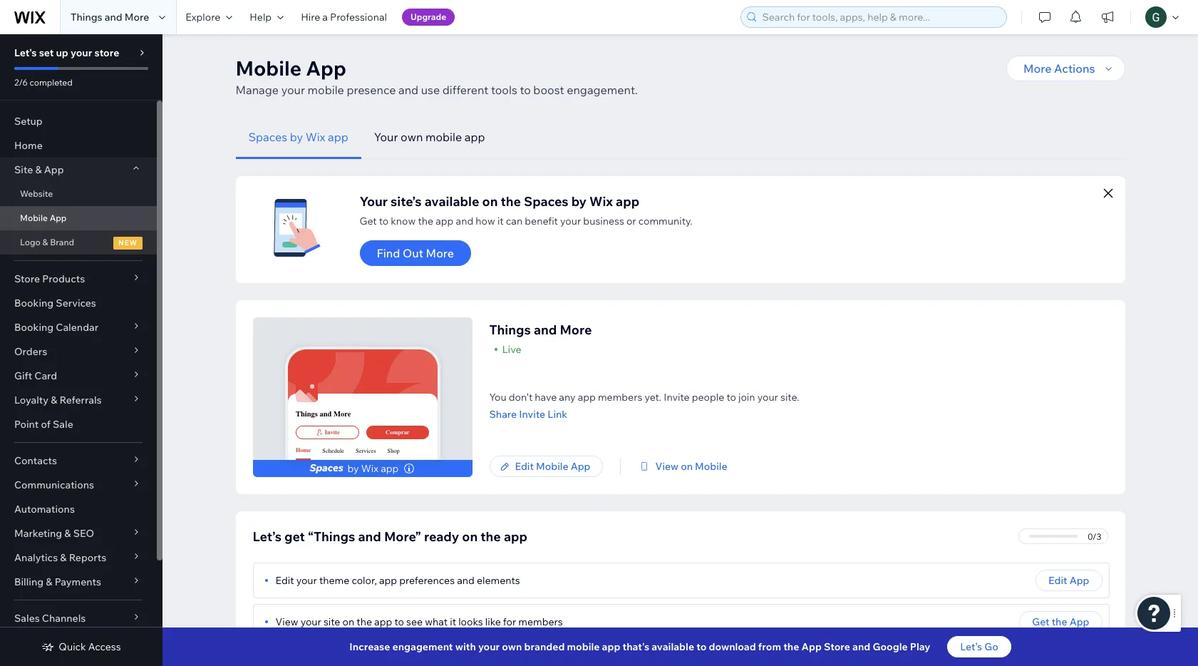 Task type: locate. For each thing, give the bounding box(es) containing it.
the right from
[[784, 640, 800, 653]]

2 vertical spatial invite
[[325, 429, 340, 436]]

explore
[[186, 11, 221, 24]]

0 horizontal spatial get
[[360, 215, 377, 228]]

0 vertical spatial spaces
[[249, 130, 288, 144]]

0 horizontal spatial available
[[425, 193, 480, 210]]

view your site on the app to see what it looks like for members
[[276, 615, 563, 628]]

& for site
[[35, 163, 42, 176]]

mobile down people
[[695, 460, 728, 473]]

2 horizontal spatial invite
[[664, 391, 690, 404]]

tab list
[[236, 116, 1126, 159]]

app up increase
[[374, 615, 392, 628]]

1 horizontal spatial by
[[348, 462, 359, 475]]

your inside you don't have any app members yet. invite people to join your site. share invite link
[[758, 391, 779, 404]]

0 vertical spatial home
[[14, 139, 43, 152]]

your left theme
[[296, 574, 317, 587]]

let's
[[14, 46, 37, 59]]

0 horizontal spatial home
[[14, 139, 43, 152]]

2 horizontal spatial things and more
[[490, 322, 592, 338]]

booking services
[[14, 297, 96, 310]]

things and more
[[71, 11, 149, 24], [490, 322, 592, 338], [296, 409, 351, 419]]

site & app
[[14, 163, 64, 176]]

app inside your own mobile app button
[[465, 130, 485, 144]]

2 vertical spatial things and more
[[296, 409, 351, 419]]

2 horizontal spatial by
[[572, 193, 587, 210]]

new
[[118, 238, 138, 247]]

booking calendar
[[14, 321, 99, 334]]

things up the let's set up your store
[[71, 11, 102, 24]]

0 horizontal spatial spaces
[[249, 130, 288, 144]]

your down presence
[[374, 130, 398, 144]]

0 vertical spatial wix
[[306, 130, 326, 144]]

your inside your site's available on the spaces by wix app get to know the app and how it can benefit your business or community.
[[561, 215, 581, 228]]

1 vertical spatial let's
[[961, 640, 983, 653]]

0 vertical spatial store
[[14, 272, 40, 285]]

billing & payments
[[14, 576, 101, 588]]

0 vertical spatial view
[[656, 460, 679, 473]]

logo
[[20, 237, 41, 247]]

0 horizontal spatial let's
[[253, 528, 282, 545]]

app inside 'button'
[[1070, 615, 1090, 628]]

your for site's
[[360, 193, 388, 210]]

and left google
[[853, 640, 871, 653]]

1 vertical spatial view
[[276, 615, 298, 628]]

on
[[482, 193, 498, 210], [681, 460, 693, 473], [462, 528, 478, 545], [343, 615, 355, 628]]

app left how
[[436, 215, 454, 228]]

app up website
[[44, 163, 64, 176]]

app inside popup button
[[44, 163, 64, 176]]

more right out
[[426, 246, 454, 260]]

& inside analytics & reports popup button
[[60, 551, 67, 564]]

services up by wix app
[[356, 448, 376, 454]]

your right join on the bottom of page
[[758, 391, 779, 404]]

0 vertical spatial mobile
[[308, 83, 344, 97]]

the
[[501, 193, 521, 210], [418, 215, 434, 228], [481, 528, 501, 545], [357, 615, 372, 628], [1052, 615, 1068, 628], [784, 640, 800, 653]]

1 horizontal spatial things and more
[[296, 409, 351, 419]]

0 vertical spatial available
[[425, 193, 480, 210]]

2/6 completed
[[14, 77, 73, 88]]

to left know
[[379, 215, 389, 228]]

to right tools
[[520, 83, 531, 97]]

the inside 'button'
[[1052, 615, 1068, 628]]

wix inside button
[[306, 130, 326, 144]]

it inside your site's available on the spaces by wix app get to know the app and how it can benefit your business or community.
[[498, 215, 504, 228]]

0 vertical spatial by
[[290, 130, 303, 144]]

to left join on the bottom of page
[[727, 391, 737, 404]]

1 vertical spatial your
[[360, 193, 388, 210]]

live
[[502, 343, 522, 356]]

booking inside popup button
[[14, 321, 54, 334]]

different
[[443, 83, 489, 97]]

booking up orders
[[14, 321, 54, 334]]

your left site's
[[360, 193, 388, 210]]

to left download
[[697, 640, 707, 653]]

mobile down website
[[20, 213, 48, 223]]

1 horizontal spatial members
[[598, 391, 643, 404]]

edit down 'get'
[[276, 574, 294, 587]]

invite right yet.
[[664, 391, 690, 404]]

& left reports
[[60, 551, 67, 564]]

products
[[42, 272, 85, 285]]

0 horizontal spatial edit
[[276, 574, 294, 587]]

boost
[[534, 83, 565, 97]]

&
[[35, 163, 42, 176], [42, 237, 48, 247], [51, 394, 57, 407], [64, 527, 71, 540], [60, 551, 67, 564], [46, 576, 52, 588]]

store
[[14, 272, 40, 285], [824, 640, 851, 653]]

1 vertical spatial services
[[356, 448, 376, 454]]

1 vertical spatial spaces
[[524, 193, 569, 210]]

services
[[56, 297, 96, 310], [356, 448, 376, 454]]

services up calendar
[[56, 297, 96, 310]]

more left actions
[[1024, 61, 1052, 76]]

store left products
[[14, 272, 40, 285]]

app inside button
[[571, 460, 591, 473]]

store left google
[[824, 640, 851, 653]]

more up any
[[560, 322, 592, 338]]

edit down share
[[515, 460, 534, 473]]

app up the get the app 'button'
[[1070, 574, 1090, 587]]

& inside billing & payments popup button
[[46, 576, 52, 588]]

available up how
[[425, 193, 480, 210]]

analytics
[[14, 551, 58, 564]]

sales channels button
[[0, 606, 157, 630]]

2 horizontal spatial things
[[490, 322, 531, 338]]

own inside button
[[401, 130, 423, 144]]

things and more up live
[[490, 322, 592, 338]]

edit inside button
[[1049, 574, 1068, 587]]

2 booking from the top
[[14, 321, 54, 334]]

on down share invite link button
[[681, 460, 693, 473]]

edit for edit your theme color, app preferences and elements
[[276, 574, 294, 587]]

own down use
[[401, 130, 423, 144]]

the down edit app
[[1052, 615, 1068, 628]]

0 horizontal spatial wix
[[306, 130, 326, 144]]

2/6
[[14, 77, 28, 88]]

let's for let's go
[[961, 640, 983, 653]]

and
[[105, 11, 122, 24], [399, 83, 419, 97], [456, 215, 474, 228], [534, 322, 557, 338], [320, 409, 332, 419], [358, 528, 381, 545], [457, 574, 475, 587], [853, 640, 871, 653]]

1 vertical spatial own
[[502, 640, 522, 653]]

download
[[709, 640, 756, 653]]

invite down don't
[[519, 408, 546, 421]]

communications button
[[0, 473, 157, 497]]

members up share invite link button
[[598, 391, 643, 404]]

app down any
[[571, 460, 591, 473]]

1 horizontal spatial let's
[[961, 640, 983, 653]]

marketing & seo button
[[0, 521, 157, 546]]

1 booking from the top
[[14, 297, 54, 310]]

things and more up schedule
[[296, 409, 351, 419]]

to for app
[[520, 83, 531, 97]]

your right benefit
[[561, 215, 581, 228]]

your right manage
[[281, 83, 305, 97]]

0 horizontal spatial mobile
[[308, 83, 344, 97]]

1 horizontal spatial wix
[[361, 462, 379, 475]]

0 vertical spatial your
[[374, 130, 398, 144]]

the up increase
[[357, 615, 372, 628]]

0 horizontal spatial store
[[14, 272, 40, 285]]

invite up schedule
[[325, 429, 340, 436]]

1 vertical spatial home
[[296, 447, 311, 454]]

1 vertical spatial booking
[[14, 321, 54, 334]]

to inside your site's available on the spaces by wix app get to know the app and how it can benefit your business or community.
[[379, 215, 389, 228]]

& for analytics
[[60, 551, 67, 564]]

website link
[[0, 182, 157, 206]]

engagement.
[[567, 83, 638, 97]]

0 horizontal spatial services
[[56, 297, 96, 310]]

1 horizontal spatial store
[[824, 640, 851, 653]]

app down different
[[465, 130, 485, 144]]

your right the up
[[71, 46, 92, 59]]

let's left go
[[961, 640, 983, 653]]

wix inside your site's available on the spaces by wix app get to know the app and how it can benefit your business or community.
[[590, 193, 613, 210]]

0 vertical spatial own
[[401, 130, 423, 144]]

and up have
[[534, 322, 557, 338]]

home inside home schedule services shop
[[296, 447, 311, 454]]

spaces up benefit
[[524, 193, 569, 210]]

and up store
[[105, 11, 122, 24]]

mobile down use
[[426, 130, 462, 144]]

setup
[[14, 115, 43, 128]]

app right any
[[578, 391, 596, 404]]

booking
[[14, 297, 54, 310], [14, 321, 54, 334]]

0 horizontal spatial things and more
[[71, 11, 149, 24]]

your inside your site's available on the spaces by wix app get to know the app and how it can benefit your business or community.
[[360, 193, 388, 210]]

things and more up store
[[71, 11, 149, 24]]

to inside you don't have any app members yet. invite people to join your site. share invite link
[[727, 391, 737, 404]]

mobile inside sidebar 'element'
[[20, 213, 48, 223]]

don't
[[509, 391, 533, 404]]

get inside 'button'
[[1033, 615, 1050, 628]]

1 horizontal spatial view
[[656, 460, 679, 473]]

mobile left presence
[[308, 83, 344, 97]]

edit inside button
[[515, 460, 534, 473]]

completed
[[30, 77, 73, 88]]

your own mobile app
[[374, 130, 485, 144]]

app inside "mobile app manage your mobile presence and use different tools to boost engagement."
[[306, 56, 347, 81]]

mobile down link
[[536, 460, 569, 473]]

your inside "mobile app manage your mobile presence and use different tools to boost engagement."
[[281, 83, 305, 97]]

website
[[20, 188, 53, 199]]

you don't have any app members yet. invite people to join your site. share invite link
[[490, 391, 800, 421]]

benefit
[[525, 215, 558, 228]]

engagement
[[393, 640, 453, 653]]

0 vertical spatial members
[[598, 391, 643, 404]]

& for billing
[[46, 576, 52, 588]]

let's left 'get'
[[253, 528, 282, 545]]

app down presence
[[328, 130, 349, 144]]

things up home schedule services shop
[[296, 409, 318, 419]]

0 horizontal spatial view
[[276, 615, 298, 628]]

store inside dropdown button
[[14, 272, 40, 285]]

& right billing
[[46, 576, 52, 588]]

& inside loyalty & referrals popup button
[[51, 394, 57, 407]]

1 horizontal spatial services
[[356, 448, 376, 454]]

quick access button
[[42, 640, 121, 653]]

theme
[[319, 574, 350, 587]]

services inside home schedule services shop
[[356, 448, 376, 454]]

1 horizontal spatial get
[[1033, 615, 1050, 628]]

the up can
[[501, 193, 521, 210]]

automations
[[14, 503, 75, 516]]

1 horizontal spatial mobile
[[426, 130, 462, 144]]

app inside you don't have any app members yet. invite people to join your site. share invite link
[[578, 391, 596, 404]]

0 vertical spatial booking
[[14, 297, 54, 310]]

to left see
[[395, 615, 404, 628]]

app down a
[[306, 56, 347, 81]]

get inside your site's available on the spaces by wix app get to know the app and how it can benefit your business or community.
[[360, 215, 377, 228]]

edit app
[[1049, 574, 1090, 587]]

edit
[[515, 460, 534, 473], [276, 574, 294, 587], [1049, 574, 1068, 587]]

2 horizontal spatial edit
[[1049, 574, 1068, 587]]

see
[[407, 615, 423, 628]]

2 horizontal spatial wix
[[590, 193, 613, 210]]

& inside site & app popup button
[[35, 163, 42, 176]]

get
[[285, 528, 305, 545]]

1 vertical spatial mobile
[[426, 130, 462, 144]]

how
[[476, 215, 495, 228]]

0 vertical spatial get
[[360, 215, 377, 228]]

it left can
[[498, 215, 504, 228]]

app down edit app
[[1070, 615, 1090, 628]]

mobile inside "mobile app manage your mobile presence and use different tools to boost engagement."
[[308, 83, 344, 97]]

& left seo
[[64, 527, 71, 540]]

booking down store products
[[14, 297, 54, 310]]

mobile
[[236, 56, 302, 81], [20, 213, 48, 223], [536, 460, 569, 473], [695, 460, 728, 473]]

it
[[498, 215, 504, 228], [450, 615, 456, 628]]

and left use
[[399, 83, 419, 97]]

home left schedule
[[296, 447, 311, 454]]

1 vertical spatial get
[[1033, 615, 1050, 628]]

1 horizontal spatial spaces
[[524, 193, 569, 210]]

1 vertical spatial by
[[572, 193, 587, 210]]

billing & payments button
[[0, 570, 157, 594]]

1 horizontal spatial things
[[296, 409, 318, 419]]

let's inside button
[[961, 640, 983, 653]]

1 vertical spatial available
[[652, 640, 695, 653]]

0 horizontal spatial members
[[519, 615, 563, 628]]

hire a professional
[[301, 11, 387, 24]]

by
[[290, 130, 303, 144], [572, 193, 587, 210], [348, 462, 359, 475]]

& right logo
[[42, 237, 48, 247]]

to for site's
[[379, 215, 389, 228]]

mobile
[[308, 83, 344, 97], [426, 130, 462, 144], [567, 640, 600, 653]]

0 horizontal spatial it
[[450, 615, 456, 628]]

store products
[[14, 272, 85, 285]]

logo & brand
[[20, 237, 74, 247]]

to inside "mobile app manage your mobile presence and use different tools to boost engagement."
[[520, 83, 531, 97]]

mobile app manage your mobile presence and use different tools to boost engagement.
[[236, 56, 638, 97]]

from
[[759, 640, 782, 653]]

own down for
[[502, 640, 522, 653]]

communications
[[14, 479, 94, 491]]

on right ready
[[462, 528, 478, 545]]

available inside your site's available on the spaces by wix app get to know the app and how it can benefit your business or community.
[[425, 193, 480, 210]]

& inside marketing & seo dropdown button
[[64, 527, 71, 540]]

0 vertical spatial things
[[71, 11, 102, 24]]

2 horizontal spatial mobile
[[567, 640, 600, 653]]

that's
[[623, 640, 650, 653]]

join
[[739, 391, 756, 404]]

mobile inside "mobile app manage your mobile presence and use different tools to boost engagement."
[[236, 56, 302, 81]]

1 horizontal spatial invite
[[519, 408, 546, 421]]

view on mobile button
[[639, 460, 728, 473]]

home inside "link"
[[14, 139, 43, 152]]

0 vertical spatial services
[[56, 297, 96, 310]]

spaces inside your site's available on the spaces by wix app get to know the app and how it can benefit your business or community.
[[524, 193, 569, 210]]

spaces down manage
[[249, 130, 288, 144]]

more left explore
[[125, 11, 149, 24]]

& right site
[[35, 163, 42, 176]]

members up branded
[[519, 615, 563, 628]]

1 horizontal spatial edit
[[515, 460, 534, 473]]

members inside you don't have any app members yet. invite people to join your site. share invite link
[[598, 391, 643, 404]]

1 vertical spatial wix
[[590, 193, 613, 210]]

out
[[403, 246, 424, 260]]

view down share invite link button
[[656, 460, 679, 473]]

mobile up manage
[[236, 56, 302, 81]]

spaces inside button
[[249, 130, 288, 144]]

2 vertical spatial by
[[348, 462, 359, 475]]

calendar
[[56, 321, 99, 334]]

home down the setup
[[14, 139, 43, 152]]

and left how
[[456, 215, 474, 228]]

more
[[125, 11, 149, 24], [1024, 61, 1052, 76], [426, 246, 454, 260], [560, 322, 592, 338], [334, 409, 351, 419]]

get
[[360, 215, 377, 228], [1033, 615, 1050, 628]]

edit up the get the app 'button'
[[1049, 574, 1068, 587]]

app down shop
[[381, 462, 399, 475]]

0 vertical spatial let's
[[253, 528, 282, 545]]

get left know
[[360, 215, 377, 228]]

mobile right branded
[[567, 640, 600, 653]]

& right loyalty at bottom
[[51, 394, 57, 407]]

professional
[[330, 11, 387, 24]]

services inside sidebar 'element'
[[56, 297, 96, 310]]

share
[[490, 408, 517, 421]]

app left that's
[[602, 640, 621, 653]]

get the app button
[[1020, 611, 1103, 633]]

to for engagement
[[697, 640, 707, 653]]

0 vertical spatial it
[[498, 215, 504, 228]]

1 vertical spatial members
[[519, 615, 563, 628]]

1 horizontal spatial home
[[296, 447, 311, 454]]

on up how
[[482, 193, 498, 210]]

available right that's
[[652, 640, 695, 653]]

1 horizontal spatial own
[[502, 640, 522, 653]]

it right what
[[450, 615, 456, 628]]

0 horizontal spatial own
[[401, 130, 423, 144]]

your inside button
[[374, 130, 398, 144]]

0 horizontal spatial things
[[71, 11, 102, 24]]

your
[[374, 130, 398, 144], [360, 193, 388, 210]]

1 horizontal spatial it
[[498, 215, 504, 228]]

things up live
[[490, 322, 531, 338]]

edit your theme color, app preferences and elements
[[276, 574, 520, 587]]

get down edit app button
[[1033, 615, 1050, 628]]

0 horizontal spatial by
[[290, 130, 303, 144]]

your
[[71, 46, 92, 59], [281, 83, 305, 97], [561, 215, 581, 228], [758, 391, 779, 404], [296, 574, 317, 587], [301, 615, 321, 628], [478, 640, 500, 653]]

use
[[421, 83, 440, 97]]



Task type: describe. For each thing, give the bounding box(es) containing it.
booking for booking services
[[14, 297, 54, 310]]

tab list containing spaces by wix app
[[236, 116, 1126, 159]]

business
[[584, 215, 625, 228]]

up
[[56, 46, 68, 59]]

point of sale link
[[0, 412, 157, 436]]

let's for let's get "things and more" ready on the app
[[253, 528, 282, 545]]

by inside button
[[290, 130, 303, 144]]

1 vertical spatial invite
[[519, 408, 546, 421]]

what
[[425, 615, 448, 628]]

on inside your site's available on the spaces by wix app get to know the app and how it can benefit your business or community.
[[482, 193, 498, 210]]

spaces by wix app button
[[236, 116, 361, 159]]

edit mobile app button
[[490, 456, 604, 477]]

app up brand
[[50, 213, 67, 223]]

color,
[[352, 574, 377, 587]]

upgrade
[[411, 11, 447, 22]]

site.
[[781, 391, 800, 404]]

access
[[88, 640, 121, 653]]

view for view your site on the app to see what it looks like for members
[[276, 615, 298, 628]]

for
[[503, 615, 517, 628]]

1 horizontal spatial available
[[652, 640, 695, 653]]

seo
[[73, 527, 94, 540]]

home for home
[[14, 139, 43, 152]]

your right "with"
[[478, 640, 500, 653]]

by wix app
[[348, 462, 399, 475]]

or
[[627, 215, 637, 228]]

find
[[377, 246, 400, 260]]

app right color,
[[379, 574, 397, 587]]

with
[[455, 640, 476, 653]]

2 vertical spatial things
[[296, 409, 318, 419]]

play
[[911, 640, 931, 653]]

automations link
[[0, 497, 157, 521]]

upgrade button
[[402, 9, 455, 26]]

analytics & reports button
[[0, 546, 157, 570]]

help
[[250, 11, 272, 24]]

spaces by wix app
[[249, 130, 349, 144]]

channels
[[42, 612, 86, 625]]

actions
[[1055, 61, 1096, 76]]

schedule
[[323, 448, 345, 454]]

& for loyalty
[[51, 394, 57, 407]]

app inside button
[[1070, 574, 1090, 587]]

contacts button
[[0, 449, 157, 473]]

loyalty
[[14, 394, 48, 407]]

2 vertical spatial wix
[[361, 462, 379, 475]]

& for marketing
[[64, 527, 71, 540]]

booking services link
[[0, 291, 157, 315]]

get the app
[[1033, 615, 1090, 628]]

looks
[[459, 615, 483, 628]]

find out more
[[377, 246, 454, 260]]

community.
[[639, 215, 693, 228]]

share invite link button
[[490, 408, 800, 421]]

let's go
[[961, 640, 999, 653]]

and left more" on the left of the page
[[358, 528, 381, 545]]

any
[[559, 391, 576, 404]]

site
[[14, 163, 33, 176]]

Search for tools, apps, help & more... field
[[758, 7, 1003, 27]]

more inside dropdown button
[[1024, 61, 1052, 76]]

payments
[[55, 576, 101, 588]]

the up elements
[[481, 528, 501, 545]]

mobile inside button
[[426, 130, 462, 144]]

people
[[692, 391, 725, 404]]

more"
[[384, 528, 421, 545]]

1 vertical spatial it
[[450, 615, 456, 628]]

marketing & seo
[[14, 527, 94, 540]]

marketing
[[14, 527, 62, 540]]

link
[[548, 408, 568, 421]]

point
[[14, 418, 39, 431]]

set
[[39, 46, 54, 59]]

find out more button
[[360, 240, 471, 266]]

reports
[[69, 551, 106, 564]]

1 vertical spatial store
[[824, 640, 851, 653]]

0 vertical spatial things and more
[[71, 11, 149, 24]]

loyalty & referrals
[[14, 394, 102, 407]]

help button
[[241, 0, 293, 34]]

edit app button
[[1036, 570, 1103, 591]]

your inside sidebar 'element'
[[71, 46, 92, 59]]

1 vertical spatial things
[[490, 322, 531, 338]]

google
[[873, 640, 908, 653]]

the right know
[[418, 215, 434, 228]]

booking for booking calendar
[[14, 321, 54, 334]]

and inside your site's available on the spaces by wix app get to know the app and how it can benefit your business or community.
[[456, 215, 474, 228]]

0 horizontal spatial invite
[[325, 429, 340, 436]]

let's go button
[[948, 636, 1012, 658]]

0 vertical spatial invite
[[664, 391, 690, 404]]

contacts
[[14, 454, 57, 467]]

1 vertical spatial things and more
[[490, 322, 592, 338]]

home link
[[0, 133, 157, 158]]

loyalty & referrals button
[[0, 388, 157, 412]]

elements
[[477, 574, 520, 587]]

app up elements
[[504, 528, 528, 545]]

gift
[[14, 369, 32, 382]]

sales channels
[[14, 612, 86, 625]]

quick
[[59, 640, 86, 653]]

& for logo
[[42, 237, 48, 247]]

view for view on mobile
[[656, 460, 679, 473]]

and left elements
[[457, 574, 475, 587]]

increase engagement with your own branded mobile app that's available to download from the app store and google play
[[350, 640, 931, 653]]

app up 'or'
[[616, 193, 640, 210]]

let's get "things and more" ready on the app
[[253, 528, 528, 545]]

sidebar element
[[0, 34, 163, 666]]

sale
[[53, 418, 73, 431]]

view on mobile
[[656, 460, 728, 473]]

edit for edit mobile app
[[515, 460, 534, 473]]

2 vertical spatial mobile
[[567, 640, 600, 653]]

edit for edit app
[[1049, 574, 1068, 587]]

like
[[485, 615, 501, 628]]

app inside spaces by wix app button
[[328, 130, 349, 144]]

"things
[[308, 528, 355, 545]]

your site's available on the spaces by wix app get to know the app and how it can benefit your business or community.
[[360, 193, 693, 228]]

of
[[41, 418, 51, 431]]

more inside button
[[426, 246, 454, 260]]

more actions button
[[1007, 56, 1126, 81]]

mobile inside button
[[536, 460, 569, 473]]

home for home schedule services shop
[[296, 447, 311, 454]]

and up schedule
[[320, 409, 332, 419]]

your left site
[[301, 615, 321, 628]]

on right site
[[343, 615, 355, 628]]

and inside "mobile app manage your mobile presence and use different tools to boost engagement."
[[399, 83, 419, 97]]

a
[[323, 11, 328, 24]]

billing
[[14, 576, 44, 588]]

comprar
[[386, 429, 410, 436]]

let's set up your store
[[14, 46, 119, 59]]

store products button
[[0, 267, 157, 291]]

card
[[34, 369, 57, 382]]

site & app button
[[0, 158, 157, 182]]

more actions
[[1024, 61, 1096, 76]]

tools
[[491, 83, 518, 97]]

gift card
[[14, 369, 57, 382]]

yet.
[[645, 391, 662, 404]]

manage
[[236, 83, 279, 97]]

app right from
[[802, 640, 822, 653]]

setup link
[[0, 109, 157, 133]]

point of sale
[[14, 418, 73, 431]]

your for own
[[374, 130, 398, 144]]

by inside your site's available on the spaces by wix app get to know the app and how it can benefit your business or community.
[[572, 193, 587, 210]]

more up home schedule services shop
[[334, 409, 351, 419]]

go
[[985, 640, 999, 653]]



Task type: vqa. For each thing, say whether or not it's contained in the screenshot.
by
yes



